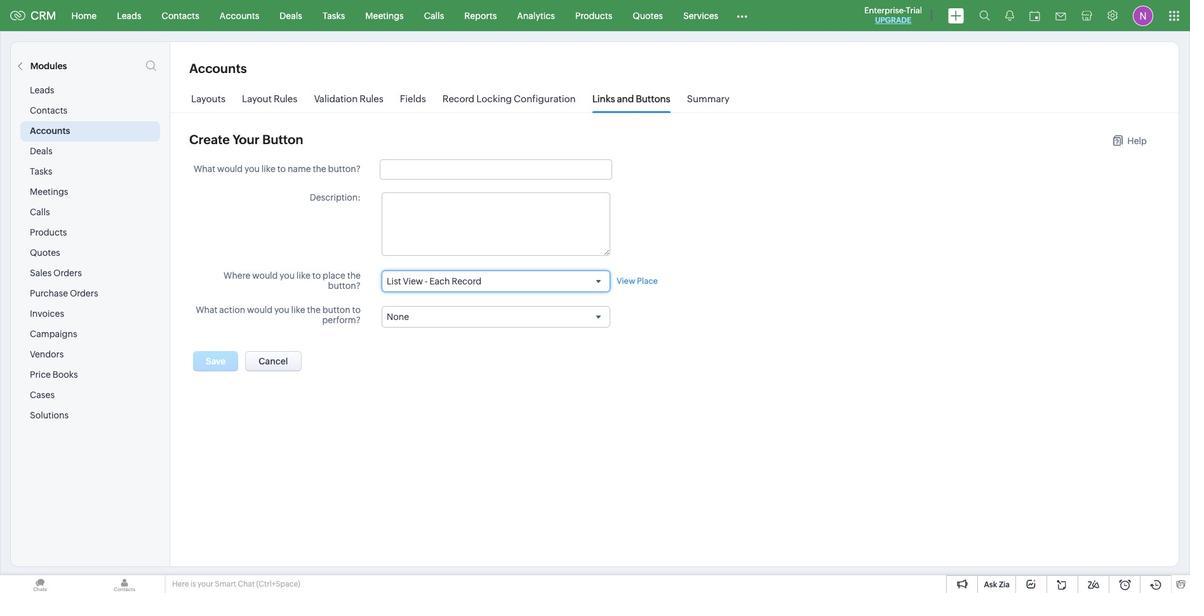 Task type: describe. For each thing, give the bounding box(es) containing it.
search element
[[972, 0, 998, 31]]

is
[[190, 580, 196, 589]]

configuration
[[514, 93, 576, 104]]

1 horizontal spatial view
[[617, 276, 635, 286]]

action
[[219, 305, 245, 315]]

view place
[[617, 276, 658, 286]]

0 horizontal spatial calls
[[30, 207, 50, 217]]

here
[[172, 580, 189, 589]]

0 horizontal spatial leads
[[30, 85, 54, 95]]

analytics
[[517, 10, 555, 21]]

your
[[233, 132, 260, 147]]

create your button
[[189, 132, 303, 147]]

where
[[224, 271, 251, 281]]

books
[[53, 370, 78, 380]]

what for what would you like to name the button?
[[194, 164, 216, 174]]

list
[[387, 276, 401, 286]]

create
[[189, 132, 230, 147]]

0 vertical spatial meetings
[[365, 10, 404, 21]]

services
[[683, 10, 719, 21]]

your
[[198, 580, 213, 589]]

layouts link
[[191, 93, 225, 114]]

signals element
[[998, 0, 1022, 31]]

help
[[1128, 136, 1147, 146]]

help link
[[1114, 135, 1147, 146]]

enterprise-trial upgrade
[[864, 6, 922, 25]]

sales orders
[[30, 268, 82, 278]]

buttons
[[636, 93, 671, 104]]

upgrade
[[875, 16, 912, 25]]

quotes inside quotes link
[[633, 10, 663, 21]]

layout rules
[[242, 93, 298, 104]]

products link
[[565, 0, 623, 31]]

None field
[[382, 306, 610, 328]]

1 horizontal spatial products
[[575, 10, 613, 21]]

zia
[[999, 581, 1010, 589]]

locking
[[476, 93, 512, 104]]

like for place
[[297, 271, 311, 281]]

place
[[637, 276, 658, 286]]

the inside the what action would you like the button to perform?
[[307, 305, 321, 315]]

to for place
[[312, 271, 321, 281]]

validation rules
[[314, 93, 384, 104]]

0 vertical spatial accounts
[[220, 10, 259, 21]]

create menu image
[[948, 8, 964, 23]]

List View - Each Record field
[[382, 271, 610, 292]]

Other Modules field
[[729, 5, 756, 26]]

chat
[[238, 580, 255, 589]]

0 horizontal spatial contacts
[[30, 105, 67, 116]]

would for where
[[252, 271, 278, 281]]

layout rules link
[[242, 93, 298, 114]]

crm link
[[10, 9, 56, 22]]

vendors
[[30, 349, 64, 360]]

calls link
[[414, 0, 454, 31]]

sales
[[30, 268, 52, 278]]

links and buttons link
[[592, 93, 671, 114]]

record inside list view - each record field
[[452, 276, 482, 286]]

services link
[[673, 0, 729, 31]]

1 horizontal spatial leads
[[117, 10, 141, 21]]

list view - each record
[[387, 276, 482, 286]]

and
[[617, 93, 634, 104]]

description:
[[310, 192, 361, 203]]

would for what
[[217, 164, 243, 174]]

where would you like to place the button?
[[224, 271, 361, 291]]

links
[[592, 93, 615, 104]]

invoices
[[30, 309, 64, 319]]

validation
[[314, 93, 358, 104]]

button? for what would you like to name the button?
[[328, 164, 361, 174]]

you for place
[[280, 271, 295, 281]]

smart
[[215, 580, 236, 589]]

record locking configuration link
[[443, 93, 576, 114]]

place
[[323, 271, 345, 281]]

campaigns
[[30, 329, 77, 339]]

purchase orders
[[30, 288, 98, 299]]

validation rules link
[[314, 93, 384, 114]]

fields link
[[400, 93, 426, 114]]

what action would you like the button to perform?
[[196, 305, 361, 325]]



Task type: locate. For each thing, give the bounding box(es) containing it.
reports link
[[454, 0, 507, 31]]

0 vertical spatial like
[[262, 164, 276, 174]]

button
[[262, 132, 303, 147]]

links and buttons
[[592, 93, 671, 104]]

price books
[[30, 370, 78, 380]]

like for name
[[262, 164, 276, 174]]

rules for layout rules
[[274, 93, 298, 104]]

1 vertical spatial orders
[[70, 288, 98, 299]]

record locking configuration
[[443, 93, 576, 104]]

crm
[[30, 9, 56, 22]]

1 vertical spatial products
[[30, 227, 67, 238]]

the inside where would you like to place the button?
[[347, 271, 361, 281]]

0 vertical spatial leads
[[117, 10, 141, 21]]

modules
[[30, 61, 67, 71]]

tasks link
[[312, 0, 355, 31]]

signals image
[[1006, 10, 1014, 21]]

what inside the what action would you like the button to perform?
[[196, 305, 217, 315]]

1 horizontal spatial meetings
[[365, 10, 404, 21]]

1 rules from the left
[[274, 93, 298, 104]]

0 vertical spatial tasks
[[323, 10, 345, 21]]

1 vertical spatial record
[[452, 276, 482, 286]]

1 horizontal spatial rules
[[360, 93, 384, 104]]

the left button
[[307, 305, 321, 315]]

rules right validation
[[360, 93, 384, 104]]

calendar image
[[1030, 10, 1040, 21]]

0 vertical spatial button?
[[328, 164, 361, 174]]

1 vertical spatial tasks
[[30, 166, 52, 177]]

here is your smart chat (ctrl+space)
[[172, 580, 300, 589]]

2 vertical spatial would
[[247, 305, 273, 315]]

leads link
[[107, 0, 152, 31]]

each
[[430, 276, 450, 286]]

0 vertical spatial record
[[443, 93, 475, 104]]

1 vertical spatial accounts
[[189, 61, 247, 76]]

1 vertical spatial the
[[347, 271, 361, 281]]

would right action at the left
[[247, 305, 273, 315]]

rules right "layout"
[[274, 93, 298, 104]]

tasks
[[323, 10, 345, 21], [30, 166, 52, 177]]

quotes up sales
[[30, 248, 60, 258]]

what left action at the left
[[196, 305, 217, 315]]

None button
[[245, 351, 301, 372]]

products left quotes link
[[575, 10, 613, 21]]

1 vertical spatial what
[[196, 305, 217, 315]]

record right each
[[452, 276, 482, 286]]

orders
[[53, 268, 82, 278], [70, 288, 98, 299]]

home link
[[61, 0, 107, 31]]

button
[[322, 305, 350, 315]]

would right where
[[252, 271, 278, 281]]

reports
[[465, 10, 497, 21]]

you for name
[[245, 164, 260, 174]]

you
[[245, 164, 260, 174], [280, 271, 295, 281], [274, 305, 290, 315]]

leads right home
[[117, 10, 141, 21]]

1 vertical spatial quotes
[[30, 248, 60, 258]]

1 vertical spatial button?
[[328, 281, 361, 291]]

mails element
[[1048, 1, 1074, 30]]

the for name
[[313, 164, 326, 174]]

name
[[288, 164, 311, 174]]

to left place
[[312, 271, 321, 281]]

1 vertical spatial leads
[[30, 85, 54, 95]]

1 vertical spatial calls
[[30, 207, 50, 217]]

to inside where would you like to place the button?
[[312, 271, 321, 281]]

orders for purchase orders
[[70, 288, 98, 299]]

calls left 'reports'
[[424, 10, 444, 21]]

2 horizontal spatial to
[[352, 305, 361, 315]]

quotes
[[633, 10, 663, 21], [30, 248, 60, 258]]

to right button
[[352, 305, 361, 315]]

create menu element
[[941, 0, 972, 31]]

chats image
[[0, 575, 80, 593]]

you up the what action would you like the button to perform?
[[280, 271, 295, 281]]

summary
[[687, 93, 730, 104]]

1 vertical spatial you
[[280, 271, 295, 281]]

0 vertical spatial what
[[194, 164, 216, 174]]

0 vertical spatial calls
[[424, 10, 444, 21]]

layouts
[[191, 93, 225, 104]]

the
[[313, 164, 326, 174], [347, 271, 361, 281], [307, 305, 321, 315]]

layout
[[242, 93, 272, 104]]

you inside the what action would you like the button to perform?
[[274, 305, 290, 315]]

2 button? from the top
[[328, 281, 361, 291]]

would down the your
[[217, 164, 243, 174]]

0 vertical spatial you
[[245, 164, 260, 174]]

to left name
[[277, 164, 286, 174]]

0 horizontal spatial to
[[277, 164, 286, 174]]

0 horizontal spatial meetings
[[30, 187, 68, 197]]

leads
[[117, 10, 141, 21], [30, 85, 54, 95]]

products
[[575, 10, 613, 21], [30, 227, 67, 238]]

profile element
[[1126, 0, 1161, 31]]

view place link
[[617, 276, 658, 286]]

to inside the what action would you like the button to perform?
[[352, 305, 361, 315]]

contacts
[[162, 10, 199, 21], [30, 105, 67, 116]]

1 vertical spatial to
[[312, 271, 321, 281]]

1 horizontal spatial tasks
[[323, 10, 345, 21]]

0 horizontal spatial products
[[30, 227, 67, 238]]

contacts image
[[84, 575, 165, 593]]

2 vertical spatial like
[[291, 305, 305, 315]]

view inside list view - each record field
[[403, 276, 423, 286]]

1 horizontal spatial to
[[312, 271, 321, 281]]

None text field
[[382, 192, 610, 256]]

1 button? from the top
[[328, 164, 361, 174]]

2 vertical spatial you
[[274, 305, 290, 315]]

analytics link
[[507, 0, 565, 31]]

0 vertical spatial orders
[[53, 268, 82, 278]]

1 horizontal spatial calls
[[424, 10, 444, 21]]

solutions
[[30, 410, 69, 420]]

products up sales orders
[[30, 227, 67, 238]]

contacts down modules
[[30, 105, 67, 116]]

view
[[617, 276, 635, 286], [403, 276, 423, 286]]

like down where would you like to place the button?
[[291, 305, 305, 315]]

button? up the 'description:'
[[328, 164, 361, 174]]

purchase
[[30, 288, 68, 299]]

0 vertical spatial would
[[217, 164, 243, 174]]

cases
[[30, 390, 55, 400]]

like inside where would you like to place the button?
[[297, 271, 311, 281]]

perform?
[[322, 315, 361, 325]]

would
[[217, 164, 243, 174], [252, 271, 278, 281], [247, 305, 273, 315]]

home
[[72, 10, 97, 21]]

the right place
[[347, 271, 361, 281]]

none
[[387, 312, 409, 322]]

you down where would you like to place the button?
[[274, 305, 290, 315]]

1 horizontal spatial deals
[[280, 10, 302, 21]]

rules for validation rules
[[360, 93, 384, 104]]

0 vertical spatial to
[[277, 164, 286, 174]]

accounts link
[[210, 0, 270, 31]]

2 vertical spatial to
[[352, 305, 361, 315]]

button? for where would you like to place the button?
[[328, 281, 361, 291]]

search image
[[979, 10, 990, 21]]

0 horizontal spatial quotes
[[30, 248, 60, 258]]

0 vertical spatial contacts
[[162, 10, 199, 21]]

accounts
[[220, 10, 259, 21], [189, 61, 247, 76], [30, 126, 70, 136]]

what would you like to name the button?
[[194, 164, 361, 174]]

1 horizontal spatial quotes
[[633, 10, 663, 21]]

1 vertical spatial deals
[[30, 146, 52, 156]]

like left place
[[297, 271, 311, 281]]

what down create
[[194, 164, 216, 174]]

-
[[425, 276, 428, 286]]

0 horizontal spatial deals
[[30, 146, 52, 156]]

record left locking
[[443, 93, 475, 104]]

meetings link
[[355, 0, 414, 31]]

quotes left services
[[633, 10, 663, 21]]

2 vertical spatial accounts
[[30, 126, 70, 136]]

enterprise-
[[864, 6, 906, 15]]

you inside where would you like to place the button?
[[280, 271, 295, 281]]

contacts right leads link
[[162, 10, 199, 21]]

record
[[443, 93, 475, 104], [452, 276, 482, 286]]

1 vertical spatial would
[[252, 271, 278, 281]]

button? inside where would you like to place the button?
[[328, 281, 361, 291]]

meetings
[[365, 10, 404, 21], [30, 187, 68, 197]]

quotes link
[[623, 0, 673, 31]]

to for name
[[277, 164, 286, 174]]

2 rules from the left
[[360, 93, 384, 104]]

(ctrl+space)
[[256, 580, 300, 589]]

contacts link
[[152, 0, 210, 31]]

mails image
[[1056, 12, 1066, 20]]

0 vertical spatial the
[[313, 164, 326, 174]]

deals link
[[270, 0, 312, 31]]

like inside the what action would you like the button to perform?
[[291, 305, 305, 315]]

view left place
[[617, 276, 635, 286]]

1 vertical spatial like
[[297, 271, 311, 281]]

None text field
[[380, 159, 612, 180]]

would inside the what action would you like the button to perform?
[[247, 305, 273, 315]]

price
[[30, 370, 51, 380]]

summary link
[[687, 93, 730, 114]]

0 horizontal spatial view
[[403, 276, 423, 286]]

view left -
[[403, 276, 423, 286]]

deals
[[280, 10, 302, 21], [30, 146, 52, 156]]

orders down sales orders
[[70, 288, 98, 299]]

you down create your button
[[245, 164, 260, 174]]

calls up sales
[[30, 207, 50, 217]]

record inside 'record locking configuration' link
[[443, 93, 475, 104]]

0 vertical spatial products
[[575, 10, 613, 21]]

button? up button
[[328, 281, 361, 291]]

2 vertical spatial the
[[307, 305, 321, 315]]

0 vertical spatial quotes
[[633, 10, 663, 21]]

calls
[[424, 10, 444, 21], [30, 207, 50, 217]]

0 vertical spatial deals
[[280, 10, 302, 21]]

1 horizontal spatial contacts
[[162, 10, 199, 21]]

ask zia
[[984, 581, 1010, 589]]

to
[[277, 164, 286, 174], [312, 271, 321, 281], [352, 305, 361, 315]]

rules
[[274, 93, 298, 104], [360, 93, 384, 104]]

0 horizontal spatial rules
[[274, 93, 298, 104]]

leads down modules
[[30, 85, 54, 95]]

ask
[[984, 581, 997, 589]]

fields
[[400, 93, 426, 104]]

what for what action would you like the button to perform?
[[196, 305, 217, 315]]

like left name
[[262, 164, 276, 174]]

would inside where would you like to place the button?
[[252, 271, 278, 281]]

1 vertical spatial contacts
[[30, 105, 67, 116]]

trial
[[906, 6, 922, 15]]

profile image
[[1133, 5, 1154, 26]]

orders for sales orders
[[53, 268, 82, 278]]

1 vertical spatial meetings
[[30, 187, 68, 197]]

the for place
[[347, 271, 361, 281]]

0 horizontal spatial tasks
[[30, 166, 52, 177]]

the right name
[[313, 164, 326, 174]]

orders up 'purchase orders'
[[53, 268, 82, 278]]



Task type: vqa. For each thing, say whether or not it's contained in the screenshot.
deal
no



